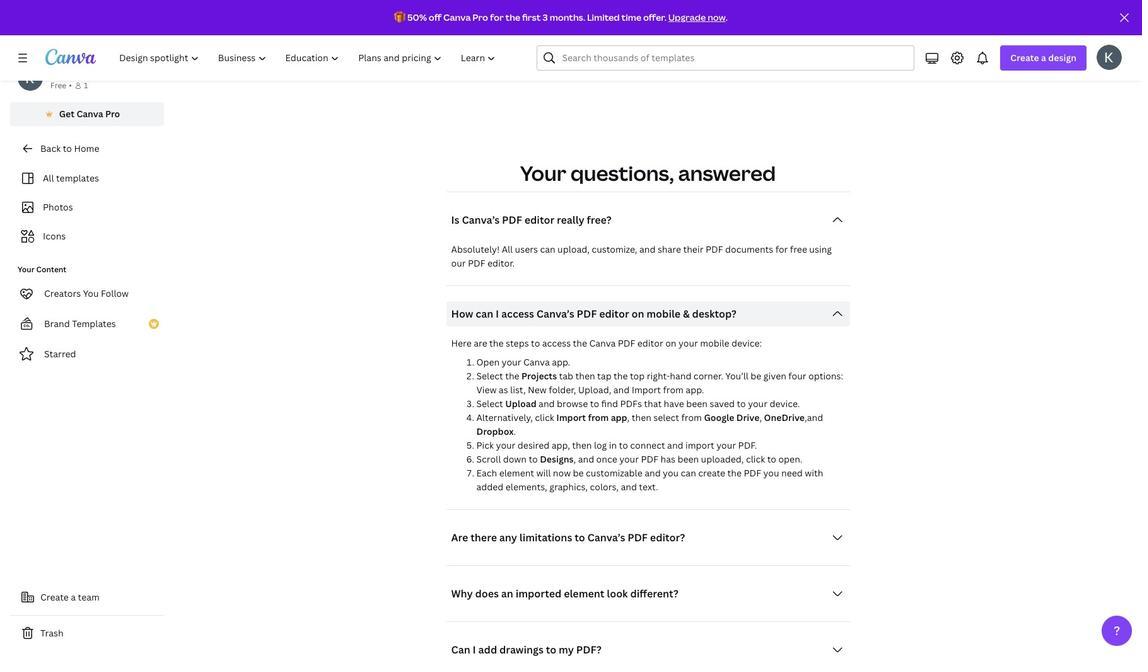 Task type: describe. For each thing, give the bounding box(es) containing it.
open your canva app.
[[477, 356, 570, 368]]

questions,
[[571, 159, 674, 186]]

canva up projects at the bottom
[[524, 356, 550, 368]]

there
[[471, 531, 497, 545]]

the right are
[[490, 337, 504, 349]]

from inside tab then tap the top right-hand corner. you'll be given four options: view as list, new folder, upload, and import from app.
[[663, 384, 684, 396]]

each
[[477, 467, 497, 479]]

off
[[429, 11, 442, 23]]

editor inside dropdown button
[[599, 307, 629, 321]]

1 vertical spatial been
[[678, 453, 699, 465]]

pdf inside dropdown button
[[502, 213, 522, 227]]

has
[[661, 453, 676, 465]]

upload your pdf button
[[244, 54, 352, 79]]

editor.
[[488, 257, 515, 269]]

0 vertical spatial now
[[708, 11, 726, 23]]

element inside why does an imported element look different? dropdown button
[[564, 587, 605, 601]]

text.
[[639, 481, 658, 493]]

get canva pro button
[[10, 102, 164, 126]]

all templates
[[43, 172, 99, 184]]

🎁
[[394, 11, 406, 23]]

as
[[499, 384, 508, 396]]

. inside the select upload and browse to find pdfs that have been saved to your device. alternatively, click import from app , then select from google drive , onedrive ,and dropbox . pick your desired app, then log in to connect and import your pdf. scroll down to designs , and once your pdf has been uploaded, click to open. each element will now be customizable and you can create the pdf you need with added elements, graphics, colors, and text.
[[514, 425, 516, 437]]

1 vertical spatial on
[[666, 337, 677, 349]]

🎁 50% off canva pro for the first 3 months. limited time offer. upgrade now .
[[394, 11, 728, 23]]

photos link
[[18, 196, 156, 220]]

and up "text."
[[645, 467, 661, 479]]

right-
[[647, 370, 670, 382]]

access inside how can i access canva's pdf editor on mobile & desktop? dropdown button
[[501, 307, 534, 321]]

on inside dropdown button
[[632, 307, 644, 321]]

upgrade now button
[[668, 11, 726, 23]]

added
[[477, 481, 504, 493]]

back to home link
[[10, 136, 164, 161]]

an
[[501, 587, 513, 601]]

can inside the select upload and browse to find pdfs that have been saved to your device. alternatively, click import from app , then select from google drive , onedrive ,and dropbox . pick your desired app, then log in to connect and import your pdf. scroll down to designs , and once your pdf has been uploaded, click to open. each element will now be customizable and you can create the pdf you need with added elements, graphics, colors, and text.
[[681, 467, 696, 479]]

0 horizontal spatial app.
[[552, 356, 570, 368]]

uploaded,
[[701, 453, 744, 465]]

absolutely! all users can upload, customize, and share their pdf documents for free using our pdf editor.
[[451, 243, 832, 269]]

create for create a design
[[1011, 52, 1039, 64]]

free?
[[587, 213, 612, 227]]

import inside the select upload and browse to find pdfs that have been saved to your device. alternatively, click import from app , then select from google drive , onedrive ,and dropbox . pick your desired app, then log in to connect and import your pdf. scroll down to designs , and once your pdf has been uploaded, click to open. each element will now be customizable and you can create the pdf you need with added elements, graphics, colors, and text.
[[556, 412, 586, 424]]

projects
[[522, 370, 557, 382]]

their
[[683, 243, 704, 255]]

be inside tab then tap the top right-hand corner. you'll be given four options: view as list, new folder, upload, and import from app.
[[751, 370, 762, 382]]

is canva's pdf editor really free?
[[451, 213, 612, 227]]

and left "text."
[[621, 481, 637, 493]]

0 vertical spatial been
[[686, 398, 708, 410]]

to right back
[[63, 143, 72, 155]]

1 horizontal spatial .
[[726, 11, 728, 23]]

and up has
[[667, 439, 684, 451]]

different?
[[630, 587, 679, 601]]

can inside 'absolutely! all users can upload, customize, and share their pdf documents for free using our pdf editor.'
[[540, 243, 556, 255]]

look
[[607, 587, 628, 601]]

drive
[[737, 412, 760, 424]]

for inside 'absolutely! all users can upload, customize, and share their pdf documents for free using our pdf editor.'
[[776, 243, 788, 255]]

really
[[557, 213, 585, 227]]

to inside 'dropdown button'
[[575, 531, 585, 545]]

elements,
[[506, 481, 547, 493]]

get
[[59, 108, 74, 120]]

brand templates
[[44, 318, 116, 330]]

personal
[[50, 66, 88, 78]]

share
[[658, 243, 681, 255]]

be inside the select upload and browse to find pdfs that have been saved to your device. alternatively, click import from app , then select from google drive , onedrive ,and dropbox . pick your desired app, then log in to connect and import your pdf. scroll down to designs , and once your pdf has been uploaded, click to open. each element will now be customizable and you can create the pdf you need with added elements, graphics, colors, and text.
[[573, 467, 584, 479]]

select for select upload and browse to find pdfs that have been saved to your device. alternatively, click import from app , then select from google drive , onedrive ,and dropbox . pick your desired app, then log in to connect and import your pdf. scroll down to designs , and once your pdf has been uploaded, click to open. each element will now be customizable and you can create the pdf you need with added elements, graphics, colors, and text.
[[477, 398, 503, 410]]

scroll
[[477, 453, 501, 465]]

1 horizontal spatial ,
[[627, 412, 630, 424]]

tab
[[559, 370, 573, 382]]

pro inside button
[[105, 108, 120, 120]]

your content
[[18, 264, 66, 275]]

back
[[40, 143, 61, 155]]

upload inside the select upload and browse to find pdfs that have been saved to your device. alternatively, click import from app , then select from google drive , onedrive ,and dropbox . pick your desired app, then log in to connect and import your pdf. scroll down to designs , and once your pdf has been uploaded, click to open. each element will now be customizable and you can create the pdf you need with added elements, graphics, colors, and text.
[[505, 398, 537, 410]]

is
[[451, 213, 460, 227]]

how can i access canva's pdf editor on mobile & desktop?
[[451, 307, 737, 321]]

pick
[[477, 439, 494, 451]]

home
[[74, 143, 99, 155]]

upload,
[[578, 384, 611, 396]]

the inside the select upload and browse to find pdfs that have been saved to your device. alternatively, click import from app , then select from google drive , onedrive ,and dropbox . pick your desired app, then log in to connect and import your pdf. scroll down to designs , and once your pdf has been uploaded, click to open. each element will now be customizable and you can create the pdf you need with added elements, graphics, colors, and text.
[[728, 467, 742, 479]]

are there any limitations to canva's pdf editor?
[[451, 531, 685, 545]]

the left first
[[506, 11, 521, 23]]

select the projects
[[477, 370, 557, 382]]

time
[[622, 11, 642, 23]]

starred
[[44, 348, 76, 360]]

pdf inside button
[[325, 60, 342, 72]]

saved
[[710, 398, 735, 410]]

pdf.
[[738, 439, 757, 451]]

months.
[[550, 11, 585, 23]]

all inside 'absolutely! all users can upload, customize, and share their pdf documents for free using our pdf editor.'
[[502, 243, 513, 255]]

canva's inside dropdown button
[[537, 307, 575, 321]]

50%
[[407, 11, 427, 23]]

1 vertical spatial then
[[632, 412, 652, 424]]

once
[[596, 453, 617, 465]]

1 horizontal spatial pro
[[473, 11, 488, 23]]

from down the find
[[588, 412, 609, 424]]

desired
[[518, 439, 550, 451]]

you
[[83, 288, 99, 300]]

to down upload,
[[590, 398, 599, 410]]

onedrive
[[764, 412, 805, 424]]

first
[[522, 11, 541, 23]]

options:
[[809, 370, 844, 382]]

offer.
[[643, 11, 667, 23]]

graphics,
[[550, 481, 588, 493]]

why does an imported element look different? button
[[446, 581, 850, 607]]

all templates link
[[18, 167, 156, 191]]

creators
[[44, 288, 81, 300]]

with
[[805, 467, 823, 479]]

why
[[451, 587, 473, 601]]

how to edit pdfs online image
[[593, 0, 1072, 35]]

answered
[[678, 159, 776, 186]]

have
[[664, 398, 684, 410]]

select upload and browse to find pdfs that have been saved to your device. alternatively, click import from app , then select from google drive , onedrive ,and dropbox . pick your desired app, then log in to connect and import your pdf. scroll down to designs , and once your pdf has been uploaded, click to open. each element will now be customizable and you can create the pdf you need with added elements, graphics, colors, and text.
[[477, 398, 823, 493]]

Search search field
[[562, 46, 907, 70]]

device:
[[732, 337, 762, 349]]

canva inside button
[[77, 108, 103, 120]]

i
[[496, 307, 499, 321]]

and inside tab then tap the top right-hand corner. you'll be given four options: view as list, new folder, upload, and import from app.
[[614, 384, 630, 396]]

our
[[451, 257, 466, 269]]

create for create a team
[[40, 592, 69, 604]]

why does an imported element look different?
[[451, 587, 679, 601]]

icons link
[[18, 225, 156, 249]]

corner.
[[694, 370, 723, 382]]

canva's inside dropdown button
[[462, 213, 500, 227]]

pdf inside 'dropdown button'
[[628, 531, 648, 545]]

now inside the select upload and browse to find pdfs that have been saved to your device. alternatively, click import from app , then select from google drive , onedrive ,and dropbox . pick your desired app, then log in to connect and import your pdf. scroll down to designs , and once your pdf has been uploaded, click to open. each element will now be customizable and you can create the pdf you need with added elements, graphics, colors, and text.
[[553, 467, 571, 479]]

are
[[451, 531, 468, 545]]

view
[[477, 384, 497, 396]]



Task type: locate. For each thing, give the bounding box(es) containing it.
1 horizontal spatial access
[[542, 337, 571, 349]]

,and
[[805, 412, 823, 424]]

1 horizontal spatial can
[[540, 243, 556, 255]]

•
[[69, 80, 72, 91]]

mobile inside dropdown button
[[647, 307, 681, 321]]

canva's down colors,
[[588, 531, 625, 545]]

canva's up open your canva app.
[[537, 307, 575, 321]]

1 select from the top
[[477, 370, 503, 382]]

1 vertical spatial app.
[[686, 384, 704, 396]]

0 vertical spatial .
[[726, 11, 728, 23]]

top level navigation element
[[111, 45, 507, 71]]

editor up here are the steps to access the canva pdf editor on your mobile device:
[[599, 307, 629, 321]]

then down pdfs
[[632, 412, 652, 424]]

using
[[810, 243, 832, 255]]

for left first
[[490, 11, 504, 23]]

a for design
[[1041, 52, 1046, 64]]

the inside tab then tap the top right-hand corner. you'll be given four options: view as list, new folder, upload, and import from app.
[[614, 370, 628, 382]]

0 horizontal spatial import
[[556, 412, 586, 424]]

, up graphics, at the bottom of page
[[574, 453, 576, 465]]

from down have
[[682, 412, 702, 424]]

app. up tab
[[552, 356, 570, 368]]

0 horizontal spatial pro
[[105, 108, 120, 120]]

0 vertical spatial editor
[[525, 213, 555, 227]]

1 horizontal spatial on
[[666, 337, 677, 349]]

follow
[[101, 288, 129, 300]]

been down the import at the bottom right
[[678, 453, 699, 465]]

click down pdf.
[[746, 453, 765, 465]]

1 you from the left
[[663, 467, 679, 479]]

you down has
[[663, 467, 679, 479]]

designs
[[540, 453, 574, 465]]

0 vertical spatial import
[[632, 384, 661, 396]]

0 horizontal spatial now
[[553, 467, 571, 479]]

canva right off
[[443, 11, 471, 23]]

folder,
[[549, 384, 576, 396]]

0 vertical spatial then
[[576, 370, 595, 382]]

1 horizontal spatial your
[[520, 159, 567, 186]]

a inside create a team button
[[71, 592, 76, 604]]

can left create
[[681, 467, 696, 479]]

back to home
[[40, 143, 99, 155]]

to right the limitations
[[575, 531, 585, 545]]

, down pdfs
[[627, 412, 630, 424]]

2 horizontal spatial canva's
[[588, 531, 625, 545]]

0 horizontal spatial .
[[514, 425, 516, 437]]

editor inside dropdown button
[[525, 213, 555, 227]]

upgrade
[[668, 11, 706, 23]]

creators you follow
[[44, 288, 129, 300]]

limitations
[[520, 531, 572, 545]]

select
[[477, 370, 503, 382], [477, 398, 503, 410]]

can inside dropdown button
[[476, 307, 493, 321]]

0 horizontal spatial mobile
[[647, 307, 681, 321]]

the down uploaded,
[[728, 467, 742, 479]]

0 horizontal spatial on
[[632, 307, 644, 321]]

0 vertical spatial a
[[1041, 52, 1046, 64]]

0 vertical spatial for
[[490, 11, 504, 23]]

upload
[[270, 60, 301, 72], [505, 398, 537, 410]]

select inside the select upload and browse to find pdfs that have been saved to your device. alternatively, click import from app , then select from google drive , onedrive ,and dropbox . pick your desired app, then log in to connect and import your pdf. scroll down to designs , and once your pdf has been uploaded, click to open. each element will now be customizable and you can create the pdf you need with added elements, graphics, colors, and text.
[[477, 398, 503, 410]]

icons
[[43, 230, 66, 242]]

create inside button
[[40, 592, 69, 604]]

mobile left &
[[647, 307, 681, 321]]

1 vertical spatial create
[[40, 592, 69, 604]]

1 horizontal spatial now
[[708, 11, 726, 23]]

trash link
[[10, 621, 164, 647]]

a left team
[[71, 592, 76, 604]]

0 vertical spatial upload
[[270, 60, 301, 72]]

.
[[726, 11, 728, 23], [514, 425, 516, 437]]

0 horizontal spatial element
[[499, 467, 534, 479]]

pdf
[[325, 60, 342, 72], [502, 213, 522, 227], [706, 243, 723, 255], [468, 257, 486, 269], [577, 307, 597, 321], [618, 337, 635, 349], [641, 453, 659, 465], [744, 467, 761, 479], [628, 531, 648, 545]]

team
[[78, 592, 100, 604]]

a left design
[[1041, 52, 1046, 64]]

alternatively,
[[477, 412, 533, 424]]

3
[[543, 11, 548, 23]]

1 horizontal spatial you
[[764, 467, 779, 479]]

0 vertical spatial element
[[499, 467, 534, 479]]

connect
[[630, 439, 665, 451]]

1 horizontal spatial a
[[1041, 52, 1046, 64]]

can left i
[[476, 307, 493, 321]]

you left need
[[764, 467, 779, 479]]

desktop?
[[692, 307, 737, 321]]

&
[[683, 307, 690, 321]]

open.
[[779, 453, 803, 465]]

0 horizontal spatial can
[[476, 307, 493, 321]]

can
[[540, 243, 556, 255], [476, 307, 493, 321], [681, 467, 696, 479]]

0 horizontal spatial editor
[[525, 213, 555, 227]]

1 horizontal spatial import
[[632, 384, 661, 396]]

editor down how can i access canva's pdf editor on mobile & desktop? dropdown button
[[638, 337, 663, 349]]

1 vertical spatial your
[[18, 264, 35, 275]]

get canva pro
[[59, 108, 120, 120]]

1 vertical spatial canva's
[[537, 307, 575, 321]]

1 horizontal spatial canva's
[[537, 307, 575, 321]]

1 horizontal spatial editor
[[599, 307, 629, 321]]

2 vertical spatial then
[[572, 439, 592, 451]]

element left look
[[564, 587, 605, 601]]

you
[[663, 467, 679, 479], [764, 467, 779, 479]]

the down how can i access canva's pdf editor on mobile & desktop?
[[573, 337, 587, 349]]

then
[[576, 370, 595, 382], [632, 412, 652, 424], [572, 439, 592, 451]]

app
[[611, 412, 627, 424]]

all up the editor.
[[502, 243, 513, 255]]

pdfs
[[620, 398, 642, 410]]

the
[[506, 11, 521, 23], [490, 337, 504, 349], [573, 337, 587, 349], [505, 370, 520, 382], [614, 370, 628, 382], [728, 467, 742, 479]]

1 vertical spatial mobile
[[700, 337, 730, 349]]

need
[[782, 467, 803, 479]]

your inside button
[[303, 60, 323, 72]]

0 vertical spatial be
[[751, 370, 762, 382]]

the right tap
[[614, 370, 628, 382]]

content
[[36, 264, 66, 275]]

four
[[789, 370, 807, 382]]

0 horizontal spatial you
[[663, 467, 679, 479]]

app. down corner.
[[686, 384, 704, 396]]

your for your content
[[18, 264, 35, 275]]

and inside 'absolutely! all users can upload, customize, and share their pdf documents for free using our pdf editor.'
[[640, 243, 656, 255]]

0 horizontal spatial all
[[43, 172, 54, 184]]

0 horizontal spatial create
[[40, 592, 69, 604]]

. down alternatively,
[[514, 425, 516, 437]]

2 vertical spatial can
[[681, 467, 696, 479]]

1 vertical spatial select
[[477, 398, 503, 410]]

0 horizontal spatial a
[[71, 592, 76, 604]]

1 vertical spatial all
[[502, 243, 513, 255]]

0 horizontal spatial ,
[[574, 453, 576, 465]]

1 vertical spatial import
[[556, 412, 586, 424]]

import inside tab then tap the top right-hand corner. you'll be given four options: view as list, new folder, upload, and import from app.
[[632, 384, 661, 396]]

0 vertical spatial app.
[[552, 356, 570, 368]]

1 vertical spatial can
[[476, 307, 493, 321]]

google
[[704, 412, 735, 424]]

now
[[708, 11, 726, 23], [553, 467, 571, 479]]

1 horizontal spatial click
[[746, 453, 765, 465]]

1 vertical spatial for
[[776, 243, 788, 255]]

0 horizontal spatial canva's
[[462, 213, 500, 227]]

pdf inside dropdown button
[[577, 307, 597, 321]]

select down open
[[477, 370, 503, 382]]

then left log
[[572, 439, 592, 451]]

be
[[751, 370, 762, 382], [573, 467, 584, 479]]

find
[[602, 398, 618, 410]]

device.
[[770, 398, 800, 410]]

to left open.
[[768, 453, 777, 465]]

colors,
[[590, 481, 619, 493]]

canva down how can i access canva's pdf editor on mobile & desktop?
[[589, 337, 616, 349]]

0 vertical spatial on
[[632, 307, 644, 321]]

create
[[1011, 52, 1039, 64], [40, 592, 69, 604]]

on up hand
[[666, 337, 677, 349]]

1 vertical spatial .
[[514, 425, 516, 437]]

create inside dropdown button
[[1011, 52, 1039, 64]]

top
[[630, 370, 645, 382]]

browse
[[557, 398, 588, 410]]

1 horizontal spatial all
[[502, 243, 513, 255]]

create left design
[[1011, 52, 1039, 64]]

imported
[[516, 587, 562, 601]]

to down desired
[[529, 453, 538, 465]]

upload inside button
[[270, 60, 301, 72]]

1 vertical spatial a
[[71, 592, 76, 604]]

0 horizontal spatial be
[[573, 467, 584, 479]]

element down down
[[499, 467, 534, 479]]

create a design
[[1011, 52, 1077, 64]]

to right in
[[619, 439, 628, 451]]

0 vertical spatial click
[[535, 412, 554, 424]]

. right upgrade at the right top
[[726, 11, 728, 23]]

your questions, answered
[[520, 159, 776, 186]]

0 horizontal spatial upload
[[270, 60, 301, 72]]

are
[[474, 337, 487, 349]]

0 vertical spatial can
[[540, 243, 556, 255]]

0 vertical spatial create
[[1011, 52, 1039, 64]]

select down the view
[[477, 398, 503, 410]]

and down new
[[539, 398, 555, 410]]

photos
[[43, 201, 73, 213]]

1 horizontal spatial upload
[[505, 398, 537, 410]]

now down designs
[[553, 467, 571, 479]]

and up pdfs
[[614, 384, 630, 396]]

upload your pdf
[[270, 60, 342, 72]]

be up graphics, at the bottom of page
[[573, 467, 584, 479]]

then up upload,
[[576, 370, 595, 382]]

0 vertical spatial select
[[477, 370, 503, 382]]

2 you from the left
[[764, 467, 779, 479]]

canva's right the is
[[462, 213, 500, 227]]

kendall parks image
[[1097, 45, 1122, 70]]

2 vertical spatial canva's
[[588, 531, 625, 545]]

1 horizontal spatial create
[[1011, 52, 1039, 64]]

canva right the get
[[77, 108, 103, 120]]

the up list,
[[505, 370, 520, 382]]

1 vertical spatial now
[[553, 467, 571, 479]]

that
[[644, 398, 662, 410]]

1 horizontal spatial element
[[564, 587, 605, 601]]

2 select from the top
[[477, 398, 503, 410]]

create a team button
[[10, 585, 164, 611]]

been right have
[[686, 398, 708, 410]]

1 horizontal spatial be
[[751, 370, 762, 382]]

be left the given
[[751, 370, 762, 382]]

element inside the select upload and browse to find pdfs that have been saved to your device. alternatively, click import from app , then select from google drive , onedrive ,and dropbox . pick your desired app, then log in to connect and import your pdf. scroll down to designs , and once your pdf has been uploaded, click to open. each element will now be customizable and you can create the pdf you need with added elements, graphics, colors, and text.
[[499, 467, 534, 479]]

down
[[503, 453, 527, 465]]

to up drive
[[737, 398, 746, 410]]

0 horizontal spatial for
[[490, 11, 504, 23]]

import up "that"
[[632, 384, 661, 396]]

2 horizontal spatial editor
[[638, 337, 663, 349]]

0 vertical spatial canva's
[[462, 213, 500, 227]]

a for team
[[71, 592, 76, 604]]

select for select the projects
[[477, 370, 503, 382]]

open
[[477, 356, 500, 368]]

and left share
[[640, 243, 656, 255]]

0 vertical spatial access
[[501, 307, 534, 321]]

import down browse
[[556, 412, 586, 424]]

canva's
[[462, 213, 500, 227], [537, 307, 575, 321], [588, 531, 625, 545]]

now right upgrade at the right top
[[708, 11, 726, 23]]

your for your questions, answered
[[520, 159, 567, 186]]

0 vertical spatial your
[[520, 159, 567, 186]]

tap
[[597, 370, 612, 382]]

access right i
[[501, 307, 534, 321]]

2 vertical spatial editor
[[638, 337, 663, 349]]

1 vertical spatial upload
[[505, 398, 537, 410]]

log
[[594, 439, 607, 451]]

to right steps
[[531, 337, 540, 349]]

1 vertical spatial be
[[573, 467, 584, 479]]

for left free
[[776, 243, 788, 255]]

canva
[[443, 11, 471, 23], [77, 108, 103, 120], [589, 337, 616, 349], [524, 356, 550, 368]]

all left templates
[[43, 172, 54, 184]]

mobile down "desktop?"
[[700, 337, 730, 349]]

click down new
[[535, 412, 554, 424]]

free •
[[50, 80, 72, 91]]

1 horizontal spatial app.
[[686, 384, 704, 396]]

and down log
[[578, 453, 594, 465]]

0 vertical spatial pro
[[473, 11, 488, 23]]

0 horizontal spatial click
[[535, 412, 554, 424]]

your up is canva's pdf editor really free?
[[520, 159, 567, 186]]

0 vertical spatial mobile
[[647, 307, 681, 321]]

here
[[451, 337, 472, 349]]

your left content
[[18, 264, 35, 275]]

from up have
[[663, 384, 684, 396]]

2 horizontal spatial ,
[[760, 412, 762, 424]]

mobile
[[647, 307, 681, 321], [700, 337, 730, 349]]

None search field
[[537, 45, 915, 71]]

1 vertical spatial access
[[542, 337, 571, 349]]

import
[[686, 439, 715, 451]]

1 horizontal spatial mobile
[[700, 337, 730, 349]]

then inside tab then tap the top right-hand corner. you'll be given four options: view as list, new folder, upload, and import from app.
[[576, 370, 595, 382]]

0 vertical spatial all
[[43, 172, 54, 184]]

documents
[[725, 243, 774, 255]]

pro up back to home link
[[105, 108, 120, 120]]

list,
[[510, 384, 526, 396]]

design
[[1049, 52, 1077, 64]]

0 horizontal spatial your
[[18, 264, 35, 275]]

app. inside tab then tap the top right-hand corner. you'll be given four options: view as list, new folder, upload, and import from app.
[[686, 384, 704, 396]]

free
[[790, 243, 807, 255]]

from
[[663, 384, 684, 396], [588, 412, 609, 424], [682, 412, 702, 424]]

hand
[[670, 370, 692, 382]]

trash
[[40, 628, 63, 640]]

for
[[490, 11, 504, 23], [776, 243, 788, 255]]

2 horizontal spatial can
[[681, 467, 696, 479]]

your
[[520, 159, 567, 186], [18, 264, 35, 275]]

editor left really
[[525, 213, 555, 227]]

0 horizontal spatial access
[[501, 307, 534, 321]]

canva's inside 'dropdown button'
[[588, 531, 625, 545]]

create left team
[[40, 592, 69, 604]]

1 vertical spatial element
[[564, 587, 605, 601]]

1 vertical spatial click
[[746, 453, 765, 465]]

in
[[609, 439, 617, 451]]

is canva's pdf editor really free? button
[[446, 207, 850, 232]]

access up tab
[[542, 337, 571, 349]]

1 vertical spatial editor
[[599, 307, 629, 321]]

,
[[627, 412, 630, 424], [760, 412, 762, 424], [574, 453, 576, 465]]

a inside create a design dropdown button
[[1041, 52, 1046, 64]]

can right "users"
[[540, 243, 556, 255]]

1 horizontal spatial for
[[776, 243, 788, 255]]

, left onedrive
[[760, 412, 762, 424]]

pro right off
[[473, 11, 488, 23]]

1 vertical spatial pro
[[105, 108, 120, 120]]

on up here are the steps to access the canva pdf editor on your mobile device:
[[632, 307, 644, 321]]



Task type: vqa. For each thing, say whether or not it's contained in the screenshot.
photos,
no



